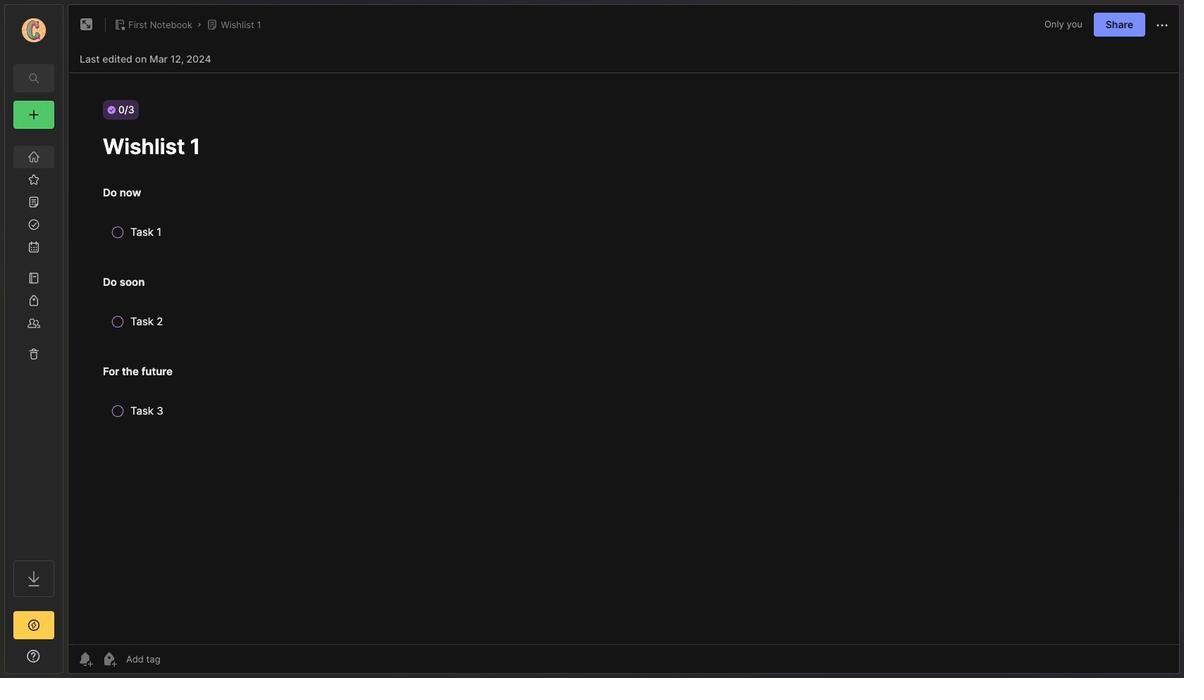 Task type: locate. For each thing, give the bounding box(es) containing it.
more actions image
[[1154, 17, 1171, 34]]

tree
[[5, 137, 63, 548]]

note window element
[[68, 4, 1180, 678]]

tree inside main element
[[5, 137, 63, 548]]

Add tag field
[[125, 653, 231, 666]]

add tag image
[[101, 651, 118, 668]]

Account field
[[5, 16, 63, 44]]

main element
[[0, 0, 68, 679]]

edit search image
[[25, 70, 42, 87]]



Task type: describe. For each thing, give the bounding box(es) containing it.
Note Editor text field
[[68, 73, 1179, 645]]

More actions field
[[1154, 16, 1171, 34]]

upgrade image
[[25, 617, 42, 634]]

click to expand image
[[62, 653, 72, 670]]

add a reminder image
[[77, 651, 94, 668]]

home image
[[27, 150, 41, 164]]

expand note image
[[78, 16, 95, 33]]

WHAT'S NEW field
[[5, 646, 63, 668]]

account image
[[22, 18, 46, 42]]



Task type: vqa. For each thing, say whether or not it's contained in the screenshot.
'ALIGNMENT' IMAGE
no



